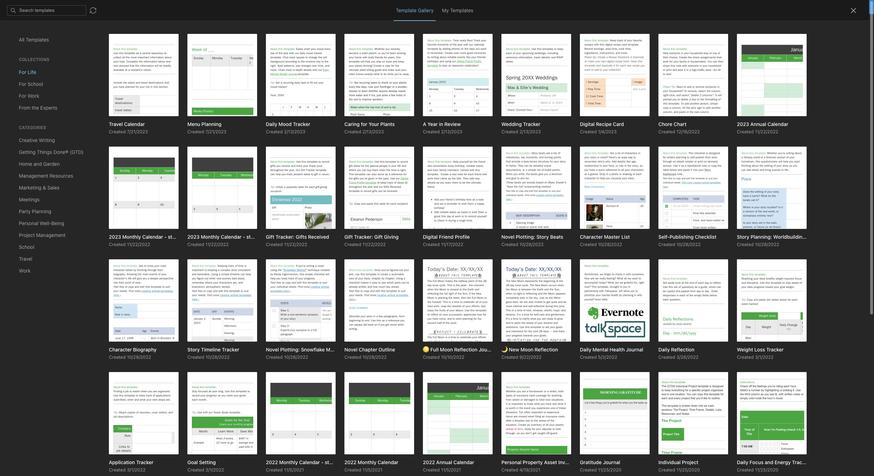 Task type: describe. For each thing, give the bounding box(es) containing it.
first
[[30, 19, 39, 25]]

collapse note image
[[5, 18, 13, 27]]

devices.
[[442, 4, 461, 10]]

first notebook button
[[21, 17, 64, 27]]

cancel
[[462, 4, 478, 10]]

anytime.
[[479, 4, 498, 10]]

font size image
[[193, 34, 211, 43]]

only you
[[808, 19, 827, 25]]

share
[[838, 19, 852, 25]]

heading level image
[[121, 34, 157, 43]]

only
[[808, 19, 818, 25]]

alignment image
[[330, 34, 348, 43]]

sync across all your devices. cancel anytime.
[[396, 4, 498, 10]]

font family image
[[159, 34, 192, 43]]

sync
[[396, 4, 407, 10]]



Task type: locate. For each thing, give the bounding box(es) containing it.
first notebook
[[30, 19, 61, 25]]

all
[[425, 4, 430, 10]]

notebook
[[41, 19, 61, 25]]

you
[[819, 19, 827, 25]]

Note Editor text field
[[0, 0, 875, 476]]

your
[[431, 4, 441, 10]]

note window element
[[0, 0, 875, 476]]

across
[[409, 4, 424, 10]]

highlight image
[[264, 34, 280, 43]]

font color image
[[213, 34, 230, 43]]

share button
[[832, 17, 858, 28]]

insert image
[[5, 34, 36, 43]]

more image
[[407, 34, 429, 43]]



Task type: vqa. For each thing, say whether or not it's contained in the screenshot.
the More actions image
no



